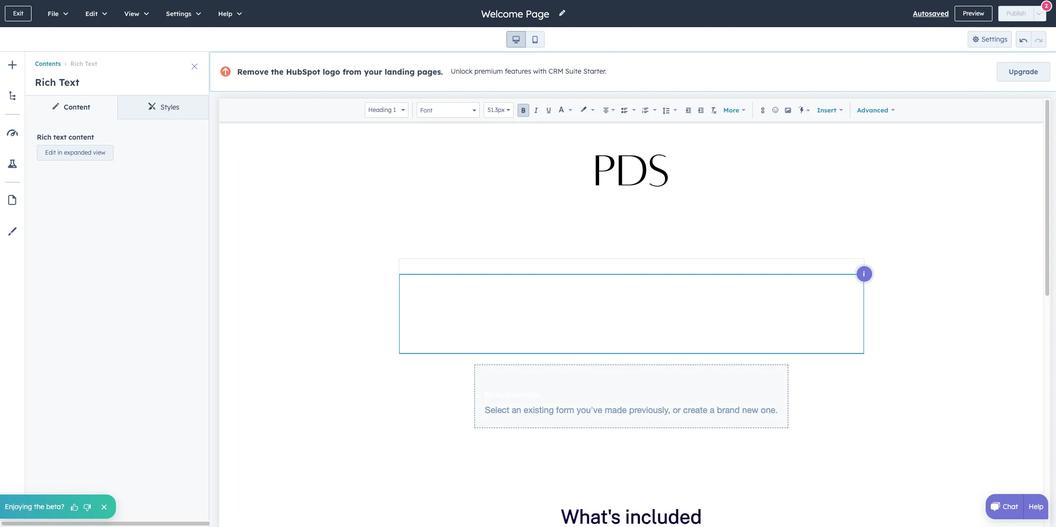 Task type: describe. For each thing, give the bounding box(es) containing it.
preview
[[964, 10, 985, 17]]

edit for edit
[[85, 10, 98, 17]]

content
[[69, 133, 94, 142]]

edit in expanded view button
[[37, 145, 114, 161]]

file button
[[37, 0, 75, 27]]

preview button
[[955, 6, 993, 21]]

thumbsup image
[[70, 504, 79, 513]]

1 horizontal spatial settings
[[982, 35, 1008, 44]]

upgrade
[[1009, 67, 1039, 76]]

autosaved
[[914, 9, 949, 18]]

1 horizontal spatial settings button
[[968, 31, 1013, 48]]

enjoying the beta? button
[[0, 495, 116, 519]]

exit link
[[5, 6, 32, 21]]

in
[[58, 149, 62, 156]]

0 vertical spatial text
[[85, 60, 97, 68]]

text
[[53, 133, 67, 142]]

unlock
[[451, 67, 473, 76]]

view
[[93, 149, 105, 156]]

close image
[[192, 64, 198, 69]]

premium
[[475, 67, 503, 76]]

tab list containing content
[[25, 96, 210, 119]]

remove
[[237, 67, 269, 77]]

edit for edit in expanded view
[[45, 149, 56, 156]]

features
[[505, 67, 532, 76]]

rich inside navigation
[[71, 60, 83, 68]]

navigation containing contents
[[25, 52, 210, 69]]

expanded
[[64, 149, 92, 156]]

your
[[364, 67, 382, 77]]

contents button
[[35, 60, 61, 68]]

starter.
[[584, 67, 607, 76]]

content link
[[25, 96, 117, 119]]

publish group
[[999, 6, 1047, 21]]

styles
[[161, 103, 179, 112]]

the for beta?
[[34, 503, 44, 512]]

1 group from the left
[[507, 31, 545, 48]]

edit button
[[75, 0, 114, 27]]

content
[[64, 103, 90, 112]]

hubspot
[[286, 67, 320, 77]]



Task type: locate. For each thing, give the bounding box(es) containing it.
help inside help button
[[218, 10, 233, 17]]

0 horizontal spatial group
[[507, 31, 545, 48]]

rich down contents
[[35, 76, 56, 88]]

settings button
[[156, 0, 208, 27], [968, 31, 1013, 48]]

0 vertical spatial settings button
[[156, 0, 208, 27]]

rich text content
[[37, 133, 94, 142]]

1 vertical spatial the
[[34, 503, 44, 512]]

publish button
[[999, 6, 1035, 21]]

settings down preview button
[[982, 35, 1008, 44]]

pages.
[[417, 67, 443, 77]]

from
[[343, 67, 362, 77]]

contents
[[35, 60, 61, 68]]

0 horizontal spatial the
[[34, 503, 44, 512]]

2 vertical spatial rich
[[37, 133, 51, 142]]

rich left text
[[37, 133, 51, 142]]

None field
[[481, 7, 553, 20]]

the left beta?
[[34, 503, 44, 512]]

1 vertical spatial rich
[[35, 76, 56, 88]]

navigation
[[25, 52, 210, 69]]

0 horizontal spatial text
[[59, 76, 79, 88]]

rich text inside navigation
[[71, 60, 97, 68]]

1 vertical spatial settings button
[[968, 31, 1013, 48]]

rich text down contents
[[35, 76, 79, 88]]

remove the hubspot logo from your landing pages.
[[237, 67, 443, 77]]

1 vertical spatial edit
[[45, 149, 56, 156]]

0 horizontal spatial help
[[218, 10, 233, 17]]

landing
[[385, 67, 415, 77]]

settings
[[166, 10, 192, 17], [982, 35, 1008, 44]]

rich right the contents button
[[71, 60, 83, 68]]

view
[[124, 10, 139, 17]]

with
[[534, 67, 547, 76]]

the right remove
[[271, 67, 284, 77]]

thumbsdown image
[[83, 504, 92, 513]]

0 vertical spatial rich text
[[71, 60, 97, 68]]

text right the contents button
[[85, 60, 97, 68]]

0 vertical spatial rich
[[71, 60, 83, 68]]

the inside enjoying the beta? button
[[34, 503, 44, 512]]

1 horizontal spatial help
[[1029, 503, 1044, 512]]

edit left in
[[45, 149, 56, 156]]

0 horizontal spatial edit
[[45, 149, 56, 156]]

chat
[[1004, 503, 1019, 512]]

0 vertical spatial settings
[[166, 10, 192, 17]]

the
[[271, 67, 284, 77], [34, 503, 44, 512]]

edit
[[85, 10, 98, 17], [45, 149, 56, 156]]

suite
[[566, 67, 582, 76]]

group down publish group
[[1016, 31, 1047, 48]]

rich for navigation containing contents
[[35, 76, 56, 88]]

rich for tab list containing content
[[37, 133, 51, 142]]

unlock premium features with crm suite starter.
[[451, 67, 607, 76]]

edit in expanded view
[[45, 149, 105, 156]]

0 horizontal spatial settings button
[[156, 0, 208, 27]]

2 group from the left
[[1016, 31, 1047, 48]]

group
[[507, 31, 545, 48], [1016, 31, 1047, 48]]

publish
[[1007, 10, 1027, 17]]

edit inside button
[[45, 149, 56, 156]]

enjoying the beta?
[[5, 503, 64, 512]]

rich
[[71, 60, 83, 68], [35, 76, 56, 88], [37, 133, 51, 142]]

styles link
[[117, 96, 210, 119]]

rich text button
[[61, 60, 97, 68]]

beta?
[[46, 503, 64, 512]]

0 vertical spatial help
[[218, 10, 233, 17]]

rich text right the contents button
[[71, 60, 97, 68]]

help
[[218, 10, 233, 17], [1029, 503, 1044, 512]]

1 vertical spatial settings
[[982, 35, 1008, 44]]

1 vertical spatial rich text
[[35, 76, 79, 88]]

enjoying
[[5, 503, 32, 512]]

the for hubspot
[[271, 67, 284, 77]]

logo
[[323, 67, 340, 77]]

1 vertical spatial text
[[59, 76, 79, 88]]

crm
[[549, 67, 564, 76]]

autosaved button
[[914, 8, 949, 19]]

tab list
[[25, 96, 210, 119]]

group up unlock premium features with crm suite starter.
[[507, 31, 545, 48]]

1 horizontal spatial edit
[[85, 10, 98, 17]]

upgrade link
[[997, 62, 1051, 82]]

settings right view button
[[166, 10, 192, 17]]

0 vertical spatial the
[[271, 67, 284, 77]]

file
[[48, 10, 59, 17]]

text
[[85, 60, 97, 68], [59, 76, 79, 88]]

1 horizontal spatial the
[[271, 67, 284, 77]]

2
[[1046, 2, 1049, 9]]

exit
[[13, 10, 23, 17]]

text down rich text "button"
[[59, 76, 79, 88]]

1 horizontal spatial group
[[1016, 31, 1047, 48]]

1 horizontal spatial text
[[85, 60, 97, 68]]

0 horizontal spatial settings
[[166, 10, 192, 17]]

0 vertical spatial edit
[[85, 10, 98, 17]]

rich text
[[71, 60, 97, 68], [35, 76, 79, 88]]

edit right file button
[[85, 10, 98, 17]]

edit inside button
[[85, 10, 98, 17]]

view button
[[114, 0, 156, 27]]

help button
[[208, 0, 249, 27]]

1 vertical spatial help
[[1029, 503, 1044, 512]]



Task type: vqa. For each thing, say whether or not it's contained in the screenshot.
the Notifications icon
no



